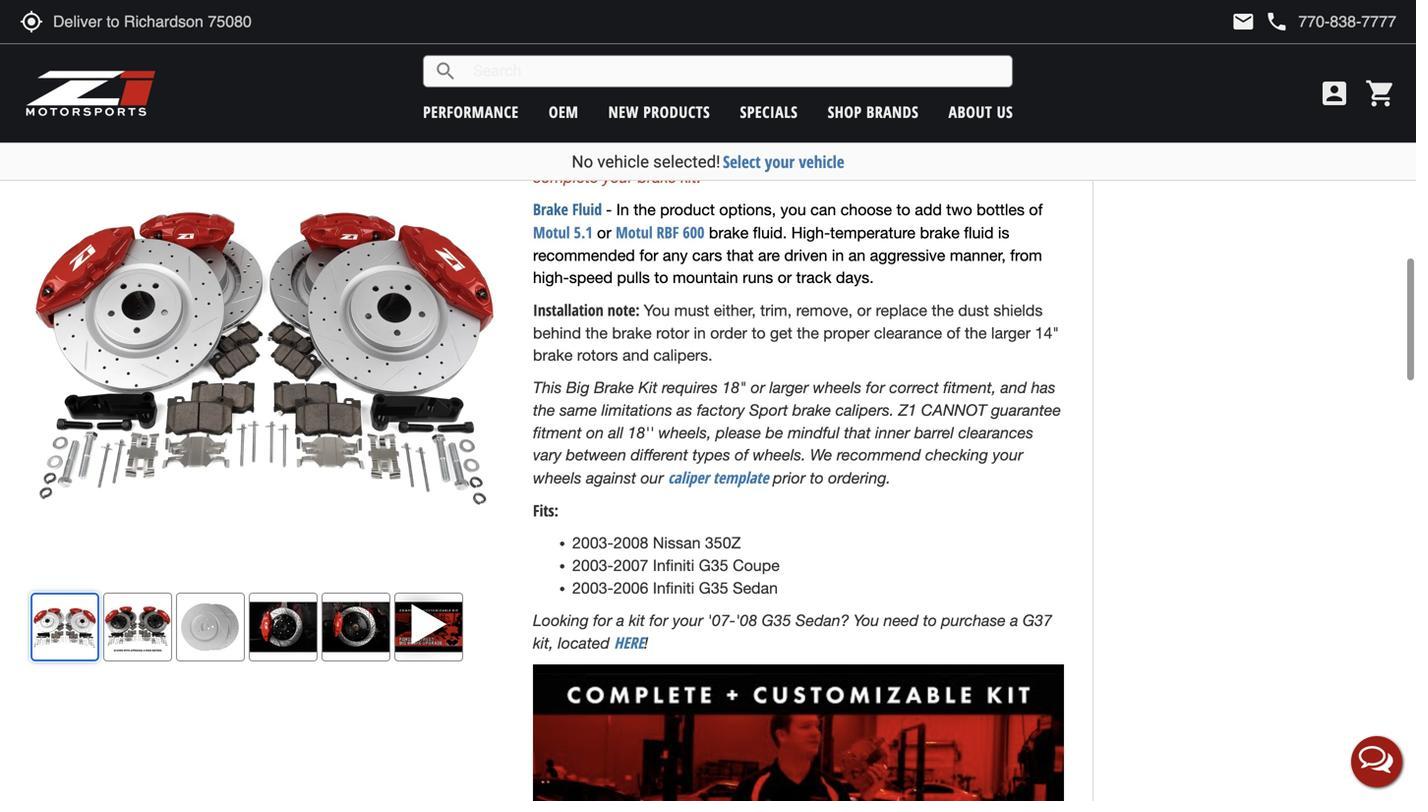 Task type: describe. For each thing, give the bounding box(es) containing it.
correct
[[889, 378, 939, 397]]

seal
[[587, 56, 615, 74]]

of inside - in the product options, you can choose to add two bottles of motul 5.1 or motul rbf 600
[[1029, 201, 1043, 219]]

new products link
[[609, 101, 710, 122]]

upgrade.
[[821, 78, 887, 96]]

mandatory
[[549, 123, 623, 141]]

fitment
[[533, 423, 582, 442]]

performance
[[423, 101, 519, 122]]

your down car,
[[603, 167, 634, 186]]

brake down car,
[[638, 167, 677, 186]]

if
[[734, 123, 743, 141]]

account_box
[[1319, 78, 1350, 109]]

wheels,
[[659, 423, 712, 442]]

your inside this big brake kit requires 18" or larger wheels for correct fitment, and has the same limitations as factory sport brake calipers. z1 cannot guarantee fitment on all 18'' wheels, please be mindful that inner barrel clearances vary between different types of wheels. we recommend checking your wheels against our
[[993, 446, 1023, 464]]

trim,
[[760, 302, 792, 320]]

for up located
[[593, 611, 612, 630]]

brake right steel
[[1020, 123, 1059, 141]]

you inside - in the product options, you can choose to add two bottles of motul 5.1 or motul rbf 600
[[781, 201, 806, 219]]

select
[[723, 150, 761, 173]]

0 vertical spatial these
[[926, 100, 964, 119]]

purchase inside looking for a kit for your '07-'08 g35 sedan? you need to purchase a g37 kit, located
[[942, 611, 1006, 630]]

the up caliper
[[798, 56, 820, 74]]

specials
[[740, 101, 798, 122]]

0 vertical spatial you
[[747, 123, 772, 141]]

calipers. inside the you must either, trim, remove, or replace the dust shields behind the brake rotor in order to get the proper clearance of the larger 14" brake rotors and calipers.
[[654, 346, 713, 365]]

larger inside this big brake kit requires 18" or larger wheels for correct fitment, and has the same limitations as factory sport brake calipers. z1 cannot guarantee fitment on all 18'' wheels, please be mindful that inner barrel clearances vary between different types of wheels. we recommend checking your wheels against our
[[770, 378, 809, 397]]

manner,
[[950, 246, 1006, 264]]

is right car at right top
[[940, 33, 951, 51]]

2 motul from the left
[[616, 222, 653, 243]]

barrel
[[914, 423, 954, 442]]

of right one
[[869, 145, 883, 164]]

2 2003- from the top
[[572, 557, 614, 575]]

18''
[[628, 423, 654, 442]]

complete inside short banjo bolts are used when converting your braking system from stock non-sport brake calipers to larger z1 street brake calipers. the banjo bolt originally used on your car is too long and will not seal properly making this bolt the missing link between your non- sport brake lines and the street caliper upgrade. included with this selection is a complete set with crush washers.
[[629, 101, 695, 119]]

your inside looking for a kit for your '07-'08 g35 sedan? you need to purchase a g37 kit, located
[[673, 611, 703, 630]]

z1 motorsports logo image
[[25, 69, 157, 118]]

requires
[[662, 378, 718, 397]]

1 horizontal spatial street
[[988, 11, 1030, 29]]

included
[[891, 78, 952, 96]]

making
[[682, 56, 733, 74]]

installation.
[[651, 123, 730, 141]]

*one of these two options is mandatory for installation. if you do not already have stainless steel brake lines on your car, you will need to purchase one of these options to complete your brake kit.
[[533, 100, 1059, 186]]

in for driven
[[832, 246, 844, 264]]

in
[[616, 201, 629, 219]]

this big brake kit requires 18" or larger wheels for correct fitment, and has the same limitations as factory sport brake calipers. z1 cannot guarantee fitment on all 18'' wheels, please be mindful that inner barrel clearances vary between different types of wheels. we recommend checking your wheels against our
[[533, 378, 1061, 487]]

3 2003- from the top
[[572, 579, 614, 597]]

1 horizontal spatial bolt
[[767, 56, 794, 74]]

brake down add
[[920, 224, 960, 242]]

to inside brake fluid. high-temperature brake fluid is recommended for any cars that are driven in an aggressive manner, from high-speed pulls to mountain runs or track days.
[[654, 269, 668, 287]]

- in the product options, you can choose to add two bottles of motul 5.1 or motul rbf 600
[[533, 201, 1043, 243]]

ordering.
[[828, 469, 891, 487]]

either,
[[714, 302, 756, 320]]

installation
[[533, 300, 604, 321]]

from inside brake fluid. high-temperature brake fluid is recommended for any cars that are driven in an aggressive manner, from high-speed pulls to mountain runs or track days.
[[1010, 246, 1042, 264]]

kit,
[[533, 634, 554, 653]]

washers.
[[802, 101, 865, 119]]

here
[[614, 633, 644, 654]]

a left kit
[[616, 611, 625, 630]]

2 infiniti from the top
[[653, 579, 695, 597]]

mail phone
[[1232, 10, 1289, 33]]

0 vertical spatial used
[[825, 0, 860, 6]]

'08
[[736, 611, 758, 630]]

stock
[[681, 11, 720, 29]]

can
[[811, 201, 836, 219]]

limitations
[[602, 401, 672, 419]]

your up 'long'
[[985, 0, 1016, 6]]

dust
[[958, 302, 989, 320]]

selection
[[533, 101, 596, 119]]

please
[[716, 423, 761, 442]]

brake down behind
[[533, 346, 573, 365]]

a inside short banjo bolts are used when converting your braking system from stock non-sport brake calipers to larger z1 street brake calipers. the banjo bolt originally used on your car is too long and will not seal properly making this bolt the missing link between your non- sport brake lines and the street caliper upgrade. included with this selection is a complete set with crush washers.
[[616, 101, 625, 119]]

on inside short banjo bolts are used when converting your braking system from stock non-sport brake calipers to larger z1 street brake calipers. the banjo bolt originally used on your car is too long and will not seal properly making this bolt the missing link between your non- sport brake lines and the street caliper upgrade. included with this selection is a complete set with crush washers.
[[856, 33, 874, 51]]

larger inside short banjo bolts are used when converting your braking system from stock non-sport brake calipers to larger z1 street brake calipers. the banjo bolt originally used on your car is too long and will not seal properly making this bolt the missing link between your non- sport brake lines and the street caliper upgrade. included with this selection is a complete set with crush washers.
[[921, 11, 961, 29]]

two inside *one of these two options is mandatory for installation. if you do not already have stainless steel brake lines on your car, you will need to purchase one of these options to complete your brake kit.
[[969, 100, 995, 119]]

0 vertical spatial with
[[956, 78, 986, 96]]

in for rotor
[[694, 324, 706, 342]]

note:
[[608, 300, 640, 321]]

brake inside short banjo bolts are used when converting your braking system from stock non-sport brake calipers to larger z1 street brake calipers. the banjo bolt originally used on your car is too long and will not seal properly making this bolt the missing link between your non- sport brake lines and the street caliper upgrade. included with this selection is a complete set with crush washers.
[[800, 11, 840, 29]]

for inside this big brake kit requires 18" or larger wheels for correct fitment, and has the same limitations as factory sport brake calipers. z1 cannot guarantee fitment on all 18'' wheels, please be mindful that inner barrel clearances vary between different types of wheels. we recommend checking your wheels against our
[[866, 378, 885, 397]]

choose
[[841, 201, 892, 219]]

for inside *one of these two options is mandatory for installation. if you do not already have stainless steel brake lines on your car, you will need to purchase one of these options to complete your brake kit.
[[628, 123, 647, 141]]

shopping_cart
[[1365, 78, 1397, 109]]

non-
[[724, 11, 757, 29]]

caliper template prior to ordering.
[[668, 467, 891, 488]]

steel
[[983, 123, 1016, 141]]

Search search field
[[458, 56, 1012, 86]]

motul rbf 600 link
[[616, 222, 705, 243]]

for inside brake fluid. high-temperature brake fluid is recommended for any cars that are driven in an aggressive manner, from high-speed pulls to mountain runs or track days.
[[640, 246, 659, 264]]

brake down the options,
[[709, 224, 749, 242]]

caliper template link
[[668, 467, 769, 488]]

speed
[[569, 269, 613, 287]]

lines
[[533, 145, 565, 164]]

brake down braking
[[533, 33, 574, 51]]

sedan
[[733, 579, 778, 597]]

1 motul from the left
[[533, 222, 570, 243]]

5.1
[[574, 222, 593, 243]]

fitment,
[[943, 378, 996, 397]]

brake inside this big brake kit requires 18" or larger wheels for correct fitment, and has the same limitations as factory sport brake calipers. z1 cannot guarantee fitment on all 18'' wheels, please be mindful that inner barrel clearances vary between different types of wheels. we recommend checking your wheels against our
[[594, 378, 634, 397]]

on inside this big brake kit requires 18" or larger wheels for correct fitment, and has the same limitations as factory sport brake calipers. z1 cannot guarantee fitment on all 18'' wheels, please be mindful that inner barrel clearances vary between different types of wheels. we recommend checking your wheels against our
[[586, 423, 604, 442]]

larger inside the you must either, trim, remove, or replace the dust shields behind the brake rotor in order to get the proper clearance of the larger 14" brake rotors and calipers.
[[991, 324, 1031, 342]]

installation note:
[[533, 300, 644, 321]]

is inside brake fluid. high-temperature brake fluid is recommended for any cars that are driven in an aggressive manner, from high-speed pulls to mountain runs or track days.
[[998, 224, 1010, 242]]

product
[[660, 201, 715, 219]]

z1 inside short banjo bolts are used when converting your braking system from stock non-sport brake calipers to larger z1 street brake calipers. the banjo bolt originally used on your car is too long and will not seal properly making this bolt the missing link between your non- sport brake lines and the street caliper upgrade. included with this selection is a complete set with crush washers.
[[965, 11, 984, 29]]

purchase inside *one of these two options is mandatory for installation. if you do not already have stainless steel brake lines on your car, you will need to purchase one of these options to complete your brake kit.
[[770, 145, 834, 164]]

no
[[572, 152, 593, 172]]

add
[[915, 201, 942, 219]]

and up non-
[[1018, 33, 1044, 51]]

of inside the you must either, trim, remove, or replace the dust shields behind the brake rotor in order to get the proper clearance of the larger 14" brake rotors and calipers.
[[947, 324, 960, 342]]

1 vertical spatial sport
[[533, 78, 572, 96]]

1 horizontal spatial options
[[999, 100, 1051, 119]]

brands
[[867, 101, 919, 122]]

to inside - in the product options, you can choose to add two bottles of motul 5.1 or motul rbf 600
[[897, 201, 911, 219]]

1 vertical spatial with
[[725, 101, 754, 119]]

sedan?
[[796, 611, 849, 630]]

mountain
[[673, 269, 738, 287]]

the right 'get'
[[797, 324, 819, 342]]

system
[[590, 11, 640, 29]]

against
[[586, 469, 636, 487]]

g37
[[1023, 611, 1052, 630]]

0 vertical spatial wheels
[[813, 378, 862, 397]]

your down do on the right top of page
[[765, 150, 795, 173]]

1 vertical spatial banjo
[[676, 33, 715, 51]]

1 vertical spatial g35
[[699, 579, 728, 597]]

fluid.
[[753, 224, 787, 242]]

on inside *one of these two options is mandatory for installation. if you do not already have stainless steel brake lines on your car, you will need to purchase one of these options to complete your brake kit.
[[569, 145, 587, 164]]

will inside *one of these two options is mandatory for installation. if you do not already have stainless steel brake lines on your car, you will need to purchase one of these options to complete your brake kit.
[[685, 145, 708, 164]]

1 horizontal spatial banjo
[[717, 0, 756, 6]]

brake down seal
[[576, 78, 617, 96]]

two inside - in the product options, you can choose to add two bottles of motul 5.1 or motul rbf 600
[[946, 201, 972, 219]]

here link
[[614, 633, 644, 654]]

to inside caliper template prior to ordering.
[[810, 469, 824, 487]]

the inside this big brake kit requires 18" or larger wheels for correct fitment, and has the same limitations as factory sport brake calipers. z1 cannot guarantee fitment on all 18'' wheels, please be mindful that inner barrel clearances vary between different types of wheels. we recommend checking your wheels against our
[[533, 401, 555, 419]]

we
[[810, 446, 832, 464]]

no vehicle selected! select your vehicle
[[572, 150, 845, 173]]

oem link
[[549, 101, 579, 122]]

the
[[645, 33, 671, 51]]

that inside brake fluid. high-temperature brake fluid is recommended for any cars that are driven in an aggressive manner, from high-speed pulls to mountain runs or track days.
[[727, 246, 754, 264]]

need inside looking for a kit for your '07-'08 g35 sedan? you need to purchase a g37 kit, located
[[884, 611, 919, 630]]

clearance
[[874, 324, 942, 342]]

new
[[609, 101, 639, 122]]

1 2003- from the top
[[572, 534, 614, 552]]

your down 'long'
[[976, 56, 1007, 74]]

kit
[[639, 378, 658, 397]]

clearances
[[958, 423, 1034, 442]]

rotor
[[656, 324, 689, 342]]

guarantee
[[991, 401, 1061, 419]]

long
[[983, 33, 1013, 51]]

fits:
[[533, 500, 559, 521]]

performance link
[[423, 101, 519, 122]]

calipers.
[[579, 33, 641, 51]]

bottles
[[977, 201, 1025, 219]]

complete inside *one of these two options is mandatory for installation. if you do not already have stainless steel brake lines on your car, you will need to purchase one of these options to complete your brake kit.
[[533, 167, 599, 186]]

non-
[[1011, 56, 1046, 74]]

the up rotors
[[586, 324, 608, 342]]

rotors
[[577, 346, 618, 365]]



Task type: locate. For each thing, give the bounding box(es) containing it.
or inside this big brake kit requires 18" or larger wheels for correct fitment, and has the same limitations as factory sport brake calipers. z1 cannot guarantee fitment on all 18'' wheels, please be mindful that inner barrel clearances vary between different types of wheels. we recommend checking your wheels against our
[[751, 378, 765, 397]]

and
[[1018, 33, 1044, 51], [663, 78, 690, 96], [623, 346, 649, 365], [1001, 378, 1027, 397]]

your left '07-
[[673, 611, 703, 630]]

0 vertical spatial infiniti
[[653, 557, 695, 575]]

1 vertical spatial used
[[817, 33, 851, 51]]

two left "us"
[[969, 100, 995, 119]]

1 horizontal spatial wheels
[[813, 378, 862, 397]]

high-
[[533, 269, 569, 287]]

of down included
[[908, 100, 922, 119]]

or right runs
[[778, 269, 792, 287]]

phone
[[1265, 10, 1289, 33]]

or right '18"'
[[751, 378, 765, 397]]

vehicle inside no vehicle selected! select your vehicle
[[597, 152, 649, 172]]

is up "mandatory"
[[600, 101, 612, 119]]

infiniti right 2006 at the left
[[653, 579, 695, 597]]

nissan
[[653, 534, 701, 552]]

caliper
[[668, 467, 709, 488]]

2 vertical spatial larger
[[770, 378, 809, 397]]

0 horizontal spatial not
[[560, 56, 583, 74]]

2003- down 2007
[[572, 579, 614, 597]]

looking
[[533, 611, 589, 630]]

on down "mandatory"
[[569, 145, 587, 164]]

1 vertical spatial in
[[694, 324, 706, 342]]

2 vertical spatial you
[[781, 201, 806, 219]]

shields
[[994, 302, 1043, 320]]

between inside this big brake kit requires 18" or larger wheels for correct fitment, and has the same limitations as factory sport brake calipers. z1 cannot guarantee fitment on all 18'' wheels, please be mindful that inner barrel clearances vary between different types of wheels. we recommend checking your wheels against our
[[566, 446, 626, 464]]

you
[[644, 302, 670, 320], [854, 611, 879, 630]]

is up lines
[[533, 123, 544, 141]]

a down lines
[[616, 101, 625, 119]]

wheels down vary
[[533, 469, 582, 487]]

0 vertical spatial complete
[[629, 101, 695, 119]]

1 vertical spatial you
[[854, 611, 879, 630]]

on down calipers
[[856, 33, 874, 51]]

braking
[[533, 11, 586, 29]]

0 vertical spatial that
[[727, 246, 754, 264]]

1 horizontal spatial in
[[832, 246, 844, 264]]

0 horizontal spatial need
[[712, 145, 747, 164]]

motul down brake fluid
[[533, 222, 570, 243]]

to inside looking for a kit for your '07-'08 g35 sedan? you need to purchase a g37 kit, located
[[923, 611, 937, 630]]

short banjo bolts are used when converting your braking system from stock non-sport brake calipers to larger z1 street brake calipers. the banjo bolt originally used on your car is too long and will not seal properly making this bolt the missing link between your non- sport brake lines and the street caliper upgrade. included with this selection is a complete set with crush washers.
[[533, 0, 1046, 119]]

cars
[[692, 246, 722, 264]]

specials link
[[740, 101, 798, 122]]

0 vertical spatial between
[[911, 56, 972, 74]]

1 vertical spatial bolt
[[767, 56, 794, 74]]

are inside brake fluid. high-temperature brake fluid is recommended for any cars that are driven in an aggressive manner, from high-speed pulls to mountain runs or track days.
[[758, 246, 780, 264]]

2003- up 2007
[[572, 534, 614, 552]]

1 horizontal spatial these
[[926, 100, 964, 119]]

an
[[849, 246, 866, 264]]

0 vertical spatial 2003-
[[572, 534, 614, 552]]

in inside brake fluid. high-temperature brake fluid is recommended for any cars that are driven in an aggressive manner, from high-speed pulls to mountain runs or track days.
[[832, 246, 844, 264]]

0 horizontal spatial in
[[694, 324, 706, 342]]

recommend
[[837, 446, 921, 464]]

or inside the you must either, trim, remove, or replace the dust shields behind the brake rotor in order to get the proper clearance of the larger 14" brake rotors and calipers.
[[857, 302, 872, 320]]

remove,
[[796, 302, 853, 320]]

brake up motul 5.1 link
[[533, 199, 568, 220]]

of down please on the right bottom of page
[[735, 446, 749, 464]]

us
[[997, 101, 1013, 122]]

select your vehicle link
[[723, 150, 845, 173]]

recommended
[[533, 246, 635, 264]]

about us
[[949, 101, 1013, 122]]

in inside the you must either, trim, remove, or replace the dust shields behind the brake rotor in order to get the proper clearance of the larger 14" brake rotors and calipers.
[[694, 324, 706, 342]]

not inside short banjo bolts are used when converting your braking system from stock non-sport brake calipers to larger z1 street brake calipers. the banjo bolt originally used on your car is too long and will not seal properly making this bolt the missing link between your non- sport brake lines and the street caliper upgrade. included with this selection is a complete set with crush washers.
[[560, 56, 583, 74]]

used up the "missing"
[[817, 33, 851, 51]]

0 horizontal spatial wheels
[[533, 469, 582, 487]]

need inside *one of these two options is mandatory for installation. if you do not already have stainless steel brake lines on your car, you will need to purchase one of these options to complete your brake kit.
[[712, 145, 747, 164]]

your up the link
[[878, 33, 909, 51]]

from inside short banjo bolts are used when converting your braking system from stock non-sport brake calipers to larger z1 street brake calipers. the banjo bolt originally used on your car is too long and will not seal properly making this bolt the missing link between your non- sport brake lines and the street caliper upgrade. included with this selection is a complete set with crush washers.
[[645, 11, 677, 29]]

vehicle right the no on the left top
[[597, 152, 649, 172]]

0 horizontal spatial this
[[737, 56, 763, 74]]

and inside this big brake kit requires 18" or larger wheels for correct fitment, and has the same limitations as factory sport brake calipers. z1 cannot guarantee fitment on all 18'' wheels, please be mindful that inner barrel clearances vary between different types of wheels. we recommend checking your wheels against our
[[1001, 378, 1027, 397]]

1 infiniti from the top
[[653, 557, 695, 575]]

calipers. up 'inner'
[[836, 401, 894, 419]]

shopping_cart link
[[1360, 78, 1397, 109]]

located
[[558, 634, 610, 653]]

1 vertical spatial on
[[569, 145, 587, 164]]

brake down the note:
[[612, 324, 652, 342]]

0 horizontal spatial complete
[[533, 167, 599, 186]]

z1 down the correct
[[899, 401, 917, 419]]

looking for a kit for your '07-'08 g35 sedan? you need to purchase a g37 kit, located
[[533, 611, 1052, 653]]

0 horizontal spatial you
[[644, 302, 670, 320]]

these down have
[[887, 145, 925, 164]]

larger up be on the bottom
[[770, 378, 809, 397]]

2008
[[614, 534, 649, 552]]

checking
[[925, 446, 988, 464]]

same
[[560, 401, 597, 419]]

brake up originally
[[800, 11, 840, 29]]

1 horizontal spatial motul
[[616, 222, 653, 243]]

motul down in
[[616, 222, 653, 243]]

vary
[[533, 446, 562, 464]]

2 vertical spatial on
[[586, 423, 604, 442]]

1 vertical spatial wheels
[[533, 469, 582, 487]]

sport inside this big brake kit requires 18" or larger wheels for correct fitment, and has the same limitations as factory sport brake calipers. z1 cannot guarantee fitment on all 18'' wheels, please be mindful that inner barrel clearances vary between different types of wheels. we recommend checking your wheels against our
[[749, 401, 788, 419]]

g35 down 350z
[[699, 557, 728, 575]]

the right in
[[634, 201, 656, 219]]

larger down 'converting'
[[921, 11, 961, 29]]

0 vertical spatial street
[[988, 11, 1030, 29]]

not right do on the right top of page
[[800, 123, 822, 141]]

1 horizontal spatial need
[[884, 611, 919, 630]]

sport down the bolts
[[757, 11, 796, 29]]

1 horizontal spatial will
[[685, 145, 708, 164]]

any
[[663, 246, 688, 264]]

mindful
[[788, 423, 840, 442]]

1 vertical spatial purchase
[[942, 611, 1006, 630]]

1 vertical spatial calipers.
[[836, 401, 894, 419]]

banjo
[[717, 0, 756, 6], [676, 33, 715, 51]]

brake inside this big brake kit requires 18" or larger wheels for correct fitment, and has the same limitations as factory sport brake calipers. z1 cannot guarantee fitment on all 18'' wheels, please be mindful that inner barrel clearances vary between different types of wheels. we recommend checking your wheels against our
[[793, 401, 831, 419]]

the down dust
[[965, 324, 987, 342]]

0 horizontal spatial purchase
[[770, 145, 834, 164]]

z1 up too
[[965, 11, 984, 29]]

need
[[712, 145, 747, 164], [884, 611, 919, 630]]

street up specials link
[[721, 78, 763, 96]]

1 horizontal spatial purchase
[[942, 611, 1006, 630]]

you right car,
[[656, 145, 681, 164]]

of inside this big brake kit requires 18" or larger wheels for correct fitment, and has the same limitations as factory sport brake calipers. z1 cannot guarantee fitment on all 18'' wheels, please be mindful that inner barrel clearances vary between different types of wheels. we recommend checking your wheels against our
[[735, 446, 749, 464]]

when
[[864, 0, 902, 6]]

0 horizontal spatial larger
[[770, 378, 809, 397]]

you inside the you must either, trim, remove, or replace the dust shields behind the brake rotor in order to get the proper clearance of the larger 14" brake rotors and calipers.
[[644, 302, 670, 320]]

wheels up mindful
[[813, 378, 862, 397]]

the inside - in the product options, you can choose to add two bottles of motul 5.1 or motul rbf 600
[[634, 201, 656, 219]]

complete
[[629, 101, 695, 119], [533, 167, 599, 186]]

caliper
[[767, 78, 817, 96]]

shop
[[828, 101, 862, 122]]

to inside the you must either, trim, remove, or replace the dust shields behind the brake rotor in order to get the proper clearance of the larger 14" brake rotors and calipers.
[[752, 324, 766, 342]]

you up rotor
[[644, 302, 670, 320]]

and inside the you must either, trim, remove, or replace the dust shields behind the brake rotor in order to get the proper clearance of the larger 14" brake rotors and calipers.
[[623, 346, 649, 365]]

0 vertical spatial z1
[[965, 11, 984, 29]]

or inside - in the product options, you can choose to add two bottles of motul 5.1 or motul rbf 600
[[597, 224, 611, 242]]

bolt down non-
[[719, 33, 746, 51]]

need down if
[[712, 145, 747, 164]]

inner
[[875, 423, 910, 442]]

2006
[[614, 579, 649, 597]]

0 horizontal spatial street
[[721, 78, 763, 96]]

1 vertical spatial two
[[946, 201, 972, 219]]

not inside *one of these two options is mandatory for installation. if you do not already have stainless steel brake lines on your car, you will need to purchase one of these options to complete your brake kit.
[[800, 123, 822, 141]]

0 horizontal spatial motul
[[533, 222, 570, 243]]

0 vertical spatial on
[[856, 33, 874, 51]]

0 vertical spatial you
[[644, 302, 670, 320]]

infiniti down nissan
[[653, 557, 695, 575]]

0 horizontal spatial you
[[656, 145, 681, 164]]

that inside this big brake kit requires 18" or larger wheels for correct fitment, and has the same limitations as factory sport brake calipers. z1 cannot guarantee fitment on all 18'' wheels, please be mindful that inner barrel clearances vary between different types of wheels. we recommend checking your wheels against our
[[844, 423, 871, 442]]

as
[[677, 401, 693, 419]]

will
[[533, 56, 556, 74], [685, 145, 708, 164]]

the down 'making'
[[694, 78, 717, 96]]

0 vertical spatial will
[[533, 56, 556, 74]]

sport up be on the bottom
[[749, 401, 788, 419]]

from right manner,
[[1010, 246, 1042, 264]]

this
[[737, 56, 763, 74], [990, 78, 1015, 96]]

you
[[747, 123, 772, 141], [656, 145, 681, 164], [781, 201, 806, 219]]

are down "fluid."
[[758, 246, 780, 264]]

0 vertical spatial not
[[560, 56, 583, 74]]

0 horizontal spatial bolt
[[719, 33, 746, 51]]

-
[[606, 201, 612, 219]]

options
[[999, 100, 1051, 119], [930, 145, 982, 164]]

*one
[[869, 100, 904, 119]]

g35 right '08 on the bottom of page
[[762, 611, 791, 630]]

will inside short banjo bolts are used when converting your braking system from stock non-sport brake calipers to larger z1 street brake calipers. the banjo bolt originally used on your car is too long and will not seal properly making this bolt the missing link between your non- sport brake lines and the street caliper upgrade. included with this selection is a complete set with crush washers.
[[533, 56, 556, 74]]

of right bottles
[[1029, 201, 1043, 219]]

1 vertical spatial z1
[[899, 401, 917, 419]]

1 horizontal spatial you
[[854, 611, 879, 630]]

between inside short banjo bolts are used when converting your braking system from stock non-sport brake calipers to larger z1 street brake calipers. the banjo bolt originally used on your car is too long and will not seal properly making this bolt the missing link between your non- sport brake lines and the street caliper upgrade. included with this selection is a complete set with crush washers.
[[911, 56, 972, 74]]

0 vertical spatial this
[[737, 56, 763, 74]]

to inside short banjo bolts are used when converting your braking system from stock non-sport brake calipers to larger z1 street brake calipers. the banjo bolt originally used on your car is too long and will not seal properly making this bolt the missing link between your non- sport brake lines and the street caliper upgrade. included with this selection is a complete set with crush washers.
[[903, 11, 917, 29]]

or right "5.1"
[[597, 224, 611, 242]]

0 vertical spatial g35
[[699, 557, 728, 575]]

between up against
[[566, 446, 626, 464]]

that up runs
[[727, 246, 754, 264]]

banjo down stock
[[676, 33, 715, 51]]

2 vertical spatial g35
[[762, 611, 791, 630]]

are inside short banjo bolts are used when converting your braking system from stock non-sport brake calipers to larger z1 street brake calipers. the banjo bolt originally used on your car is too long and will not seal properly making this bolt the missing link between your non- sport brake lines and the street caliper upgrade. included with this selection is a complete set with crush washers.
[[799, 0, 821, 6]]

options,
[[719, 201, 776, 219]]

one
[[839, 145, 865, 164]]

in left an in the right top of the page
[[832, 246, 844, 264]]

1 vertical spatial you
[[656, 145, 681, 164]]

1 vertical spatial between
[[566, 446, 626, 464]]

bolts
[[760, 0, 795, 6]]

your down the clearances
[[993, 446, 1023, 464]]

you up "high-"
[[781, 201, 806, 219]]

'07-
[[708, 611, 736, 630]]

1 horizontal spatial not
[[800, 123, 822, 141]]

this down originally
[[737, 56, 763, 74]]

2 vertical spatial 2003-
[[572, 579, 614, 597]]

to
[[903, 11, 917, 29], [751, 145, 765, 164], [986, 145, 1000, 164], [897, 201, 911, 219], [654, 269, 668, 287], [752, 324, 766, 342], [810, 469, 824, 487], [923, 611, 937, 630]]

options up steel
[[999, 100, 1051, 119]]

here !
[[614, 633, 648, 654]]

1 vertical spatial are
[[758, 246, 780, 264]]

0 vertical spatial sport
[[757, 11, 796, 29]]

2 vertical spatial sport
[[749, 401, 788, 419]]

z1 inside this big brake kit requires 18" or larger wheels for correct fitment, and has the same limitations as factory sport brake calipers. z1 cannot guarantee fitment on all 18'' wheels, please be mindful that inner barrel clearances vary between different types of wheels. we recommend checking your wheels against our
[[899, 401, 917, 419]]

are right the bolts
[[799, 0, 821, 6]]

aggressive
[[870, 246, 946, 264]]

of down dust
[[947, 324, 960, 342]]

1 horizontal spatial you
[[747, 123, 772, 141]]

sport up "selection"
[[533, 78, 572, 96]]

0 horizontal spatial will
[[533, 56, 556, 74]]

a left g37
[[1010, 611, 1019, 630]]

1 horizontal spatial this
[[990, 78, 1015, 96]]

between down car at right top
[[911, 56, 972, 74]]

0 vertical spatial from
[[645, 11, 677, 29]]

you inside looking for a kit for your '07-'08 g35 sedan? you need to purchase a g37 kit, located
[[854, 611, 879, 630]]

or inside brake fluid. high-temperature brake fluid is recommended for any cars that are driven in an aggressive manner, from high-speed pulls to mountain runs or track days.
[[778, 269, 792, 287]]

calipers. inside this big brake kit requires 18" or larger wheels for correct fitment, and has the same limitations as factory sport brake calipers. z1 cannot guarantee fitment on all 18'' wheels, please be mindful that inner barrel clearances vary between different types of wheels. we recommend checking your wheels against our
[[836, 401, 894, 419]]

1 vertical spatial will
[[685, 145, 708, 164]]

two up fluid
[[946, 201, 972, 219]]

you right if
[[747, 123, 772, 141]]

g35 up '07-
[[699, 579, 728, 597]]

0 horizontal spatial calipers.
[[654, 346, 713, 365]]

0 horizontal spatial between
[[566, 446, 626, 464]]

0 vertical spatial need
[[712, 145, 747, 164]]

vehicle
[[799, 150, 845, 173], [597, 152, 649, 172]]

1 vertical spatial 2003-
[[572, 557, 614, 575]]

1 vertical spatial street
[[721, 78, 763, 96]]

0 vertical spatial bolt
[[719, 33, 746, 51]]

these up stainless
[[926, 100, 964, 119]]

stainless
[[918, 123, 979, 141]]

1 horizontal spatial between
[[911, 56, 972, 74]]

14"
[[1035, 324, 1059, 342]]

purchase down do on the right top of page
[[770, 145, 834, 164]]

short
[[674, 0, 712, 6]]

and up 'products'
[[663, 78, 690, 96]]

0 horizontal spatial options
[[930, 145, 982, 164]]

0 horizontal spatial from
[[645, 11, 677, 29]]

2 horizontal spatial you
[[781, 201, 806, 219]]

the down "this"
[[533, 401, 555, 419]]

1 horizontal spatial are
[[799, 0, 821, 6]]

the left dust
[[932, 302, 954, 320]]

and up the kit
[[623, 346, 649, 365]]

1 vertical spatial not
[[800, 123, 822, 141]]

0 vertical spatial two
[[969, 100, 995, 119]]

account_box link
[[1314, 78, 1355, 109]]

for up car,
[[628, 123, 647, 141]]

you right sedan?
[[854, 611, 879, 630]]

calipers
[[844, 11, 899, 29]]

have
[[881, 123, 914, 141]]

2003-
[[572, 534, 614, 552], [572, 557, 614, 575], [572, 579, 614, 597]]

lines
[[622, 78, 659, 96]]

banjo up non-
[[717, 0, 756, 6]]

1 vertical spatial infiniti
[[653, 579, 695, 597]]

0 horizontal spatial are
[[758, 246, 780, 264]]

street
[[988, 11, 1030, 29], [721, 78, 763, 96]]

that
[[727, 246, 754, 264], [844, 423, 871, 442]]

g35 inside looking for a kit for your '07-'08 g35 sedan? you need to purchase a g37 kit, located
[[762, 611, 791, 630]]

0 horizontal spatial these
[[887, 145, 925, 164]]

1 vertical spatial options
[[930, 145, 982, 164]]

1 horizontal spatial complete
[[629, 101, 695, 119]]

shop brands link
[[828, 101, 919, 122]]

1 vertical spatial these
[[887, 145, 925, 164]]

or up proper
[[857, 302, 872, 320]]

1 vertical spatial this
[[990, 78, 1015, 96]]

0 vertical spatial in
[[832, 246, 844, 264]]

will up kit.
[[685, 145, 708, 164]]

1 vertical spatial that
[[844, 423, 871, 442]]

is inside *one of these two options is mandatory for installation. if you do not already have stainless steel brake lines on your car, you will need to purchase one of these options to complete your brake kit.
[[533, 123, 544, 141]]

vehicle down already
[[799, 150, 845, 173]]

used
[[825, 0, 860, 6], [817, 33, 851, 51]]

mail
[[1232, 10, 1255, 33]]

for right kit
[[649, 611, 668, 630]]

your down "mandatory"
[[591, 145, 622, 164]]

in down must
[[694, 324, 706, 342]]

350z
[[705, 534, 741, 552]]

phone link
[[1265, 10, 1397, 33]]

search
[[434, 60, 458, 83]]

options down stainless
[[930, 145, 982, 164]]

1 horizontal spatial calipers.
[[836, 401, 894, 419]]

missing
[[825, 56, 879, 74]]

purchase left g37
[[942, 611, 1006, 630]]

for left the correct
[[866, 378, 885, 397]]

oem
[[549, 101, 579, 122]]

1 horizontal spatial vehicle
[[799, 150, 845, 173]]

1 vertical spatial need
[[884, 611, 919, 630]]

0 horizontal spatial banjo
[[676, 33, 715, 51]]

1 horizontal spatial larger
[[921, 11, 961, 29]]

car
[[913, 33, 935, 51]]

on left the all
[[586, 423, 604, 442]]

need right sedan?
[[884, 611, 919, 630]]

not left seal
[[560, 56, 583, 74]]

1 vertical spatial from
[[1010, 246, 1042, 264]]

my_location
[[20, 10, 43, 33]]

0 vertical spatial are
[[799, 0, 821, 6]]

for down motul rbf 600 link
[[640, 246, 659, 264]]

0 horizontal spatial vehicle
[[597, 152, 649, 172]]

1 horizontal spatial with
[[956, 78, 986, 96]]

larger
[[921, 11, 961, 29], [991, 324, 1031, 342], [770, 378, 809, 397]]

is down bottles
[[998, 224, 1010, 242]]

2003- down 2008
[[572, 557, 614, 575]]

larger down shields
[[991, 324, 1031, 342]]



Task type: vqa. For each thing, say whether or not it's contained in the screenshot.
ecutek within a full dyno tuning session is absolutely essential after major modifications such as a nitrous install, new turbos, a supercharger, fuel system upgrades, or any engine management upgrades. z1 motorsports specializes in eprom tuning for the z32, uprev & ecutek for the 350z, g35, 370z, g37, gtr, and nissan/infiniti trucks & suvs, and haltech tuning for all models.
no



